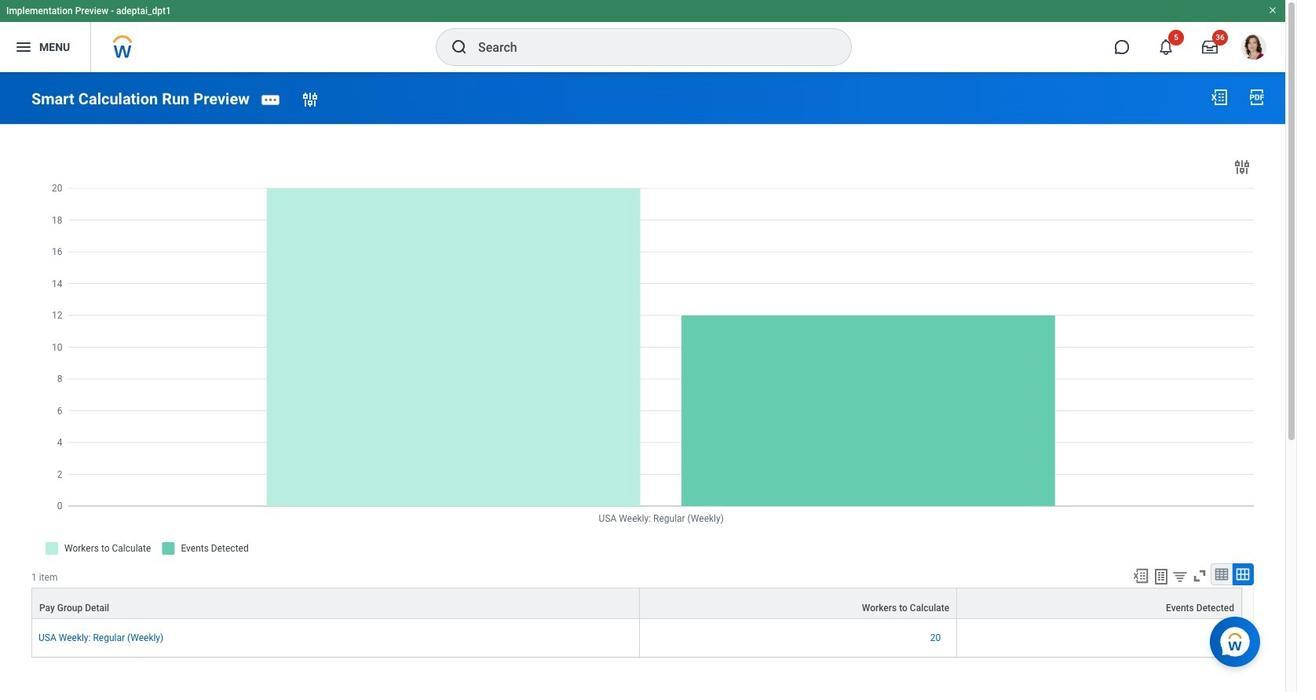 Task type: describe. For each thing, give the bounding box(es) containing it.
Search Workday  search field
[[478, 30, 819, 64]]

table image
[[1214, 567, 1230, 583]]

justify image
[[14, 38, 33, 57]]

export to worksheets image
[[1152, 568, 1171, 586]]

1 row from the top
[[31, 588, 1243, 620]]

change selection image
[[301, 90, 320, 109]]

profile logan mcneil image
[[1242, 35, 1267, 63]]

configure and view chart data image
[[1233, 158, 1252, 176]]

inbox large image
[[1202, 39, 1218, 55]]

export to excel image
[[1210, 88, 1229, 107]]

2 row from the top
[[31, 620, 1243, 658]]

search image
[[450, 38, 469, 57]]



Task type: vqa. For each thing, say whether or not it's contained in the screenshot.
row
yes



Task type: locate. For each thing, give the bounding box(es) containing it.
toolbar
[[1125, 564, 1254, 588]]

notifications large image
[[1158, 39, 1174, 55]]

banner
[[0, 0, 1286, 72]]

fullscreen image
[[1191, 568, 1209, 585]]

main content
[[0, 72, 1286, 673]]

view printable version (pdf) image
[[1248, 88, 1267, 107]]

close environment banner image
[[1268, 5, 1278, 15]]

export to excel image
[[1133, 568, 1150, 585]]

select to filter grid data image
[[1172, 568, 1189, 585]]

expand table image
[[1235, 567, 1251, 583]]

row
[[31, 588, 1243, 620], [31, 620, 1243, 658]]



